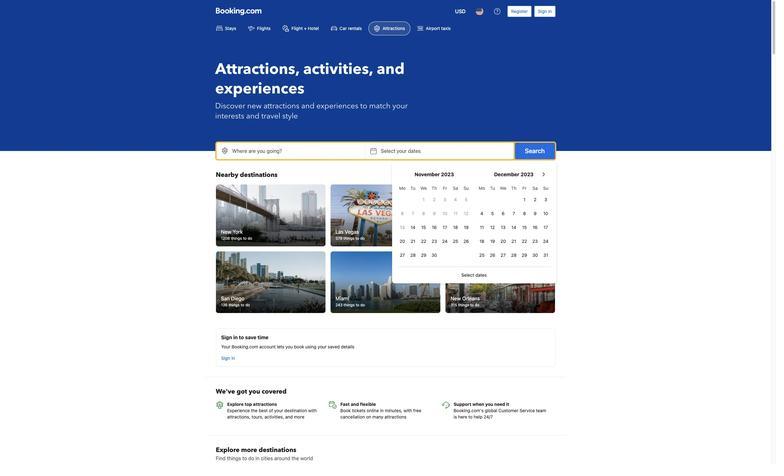 Task type: vqa. For each thing, say whether or not it's contained in the screenshot.
activities, to the right
yes



Task type: locate. For each thing, give the bounding box(es) containing it.
1 14 from the left
[[411, 225, 416, 230]]

to left match
[[361, 101, 368, 111]]

do inside the key west 118 things to do
[[475, 236, 479, 241]]

24 left 118
[[443, 239, 448, 244]]

26 inside "checkbox"
[[464, 239, 469, 244]]

0 horizontal spatial 24
[[443, 239, 448, 244]]

2 30 from the left
[[533, 252, 538, 258]]

25 inside the 25 december 2023 option
[[480, 252, 485, 258]]

more inside the explore top attractions experience the best of your destination with attractions, tours, activities, and more
[[294, 414, 305, 420]]

1 21 from the left
[[411, 239, 416, 244]]

1 grid from the left
[[397, 182, 472, 262]]

1 left 2 checkbox
[[423, 197, 425, 202]]

17 inside option
[[443, 225, 447, 230]]

1 vertical spatial experiences
[[317, 101, 359, 111]]

1 horizontal spatial activities,
[[303, 59, 373, 80]]

1 28 from the left
[[411, 252, 416, 258]]

30 right 29 december 2023 option
[[533, 252, 538, 258]]

21
[[411, 239, 416, 244], [512, 239, 516, 244]]

0 horizontal spatial activities,
[[265, 414, 284, 420]]

1 horizontal spatial 7
[[513, 211, 515, 216]]

25 December 2023 checkbox
[[477, 249, 488, 262]]

19 left 20 december 2023 checkbox
[[490, 239, 495, 244]]

9 inside checkbox
[[433, 211, 436, 216]]

sa up "4 november 2023" checkbox
[[453, 185, 458, 191]]

you inside support when you need it booking.com's global customer service team is here to help 24/7
[[486, 402, 494, 407]]

2 20 from the left
[[501, 239, 506, 244]]

0 vertical spatial 5
[[465, 197, 468, 202]]

to down west
[[470, 236, 473, 241]]

3 December 2023 checkbox
[[541, 193, 551, 206]]

attractions right new
[[264, 101, 300, 111]]

25 inside 25 checkbox
[[453, 239, 458, 244]]

2 grid from the left
[[477, 182, 551, 262]]

best
[[259, 408, 268, 413]]

21 for 21 "checkbox"
[[512, 239, 516, 244]]

7 inside 'checkbox'
[[412, 211, 414, 216]]

14 right 13 checkbox
[[512, 225, 517, 230]]

help
[[474, 414, 483, 420]]

2 9 from the left
[[534, 211, 537, 216]]

grid
[[397, 182, 472, 262], [477, 182, 551, 262]]

new
[[247, 101, 262, 111]]

1 2 from the left
[[433, 197, 436, 202]]

0 horizontal spatial 1
[[423, 197, 425, 202]]

0 vertical spatial select
[[381, 148, 396, 154]]

2 10 from the left
[[544, 211, 548, 216]]

7 inside "checkbox"
[[513, 211, 515, 216]]

0 horizontal spatial fr
[[443, 185, 447, 191]]

do right 243
[[361, 303, 365, 307]]

2 for november
[[433, 197, 436, 202]]

interests
[[215, 111, 244, 121]]

your inside the explore top attractions experience the best of your destination with attractions, tours, activities, and more
[[274, 408, 283, 413]]

you right lets
[[286, 344, 293, 349]]

24 inside option
[[543, 239, 549, 244]]

the left world
[[292, 456, 299, 461]]

1 horizontal spatial 19
[[490, 239, 495, 244]]

vegas
[[345, 229, 359, 235]]

6 for 6 december 2023 option at the top
[[502, 211, 505, 216]]

we up 1 november 2023 checkbox
[[421, 185, 427, 191]]

flight + hotel link
[[277, 21, 324, 35]]

11 inside 'checkbox'
[[480, 225, 484, 230]]

0 vertical spatial destinations
[[240, 171, 278, 179]]

9 right 8 checkbox at top
[[534, 211, 537, 216]]

0 horizontal spatial 23
[[432, 239, 437, 244]]

22 December 2023 checkbox
[[519, 235, 530, 248]]

1 horizontal spatial 4
[[481, 211, 484, 216]]

1 15 from the left
[[422, 225, 426, 230]]

28 right 27 december 2023 option
[[511, 252, 517, 258]]

when
[[473, 402, 485, 407]]

28 right 27 option
[[411, 252, 416, 258]]

1 vertical spatial 5
[[492, 211, 494, 216]]

13 inside option
[[400, 225, 405, 230]]

th down 'december 2023'
[[512, 185, 517, 191]]

1 horizontal spatial 29
[[522, 252, 527, 258]]

in up many
[[380, 408, 384, 413]]

23 December 2023 checkbox
[[530, 235, 541, 248]]

to left save
[[239, 335, 244, 340]]

th
[[432, 185, 437, 191], [512, 185, 517, 191]]

20 for 20 november 2023 "checkbox"
[[400, 239, 405, 244]]

6 inside checkbox
[[401, 211, 404, 216]]

0 horizontal spatial su
[[464, 185, 469, 191]]

23 right 22 checkbox
[[533, 239, 538, 244]]

2 right 1 december 2023 option
[[534, 197, 537, 202]]

2 1 from the left
[[524, 197, 526, 202]]

things inside new orleans 315 things to do
[[458, 303, 469, 307]]

17 right 16 option
[[544, 225, 548, 230]]

1 fr from the left
[[443, 185, 447, 191]]

1 24 from the left
[[443, 239, 448, 244]]

1 7 from the left
[[412, 211, 414, 216]]

0 horizontal spatial sign in link
[[219, 353, 238, 364]]

miami
[[336, 296, 349, 301]]

13 right 12 december 2023 option
[[501, 225, 506, 230]]

do inside new york 1208 things to do
[[248, 236, 252, 241]]

things for san diego
[[229, 303, 240, 307]]

to left cities
[[243, 456, 247, 461]]

1 horizontal spatial 26
[[490, 252, 496, 258]]

las vegas image
[[331, 185, 441, 246]]

2 right 1 november 2023 checkbox
[[433, 197, 436, 202]]

16 November 2023 checkbox
[[429, 221, 440, 234]]

20 November 2023 checkbox
[[397, 235, 408, 248]]

16 inside option
[[533, 225, 538, 230]]

with right destination on the left of page
[[308, 408, 317, 413]]

0 horizontal spatial 5
[[465, 197, 468, 202]]

26 inside option
[[490, 252, 496, 258]]

1 horizontal spatial tu
[[490, 185, 495, 191]]

20 inside 20 november 2023 "checkbox"
[[400, 239, 405, 244]]

1 horizontal spatial 23
[[533, 239, 538, 244]]

you
[[286, 344, 293, 349], [249, 387, 260, 396], [486, 402, 494, 407]]

378
[[336, 236, 343, 241]]

things inside las vegas 378 things to do
[[344, 236, 355, 241]]

15 November 2023 checkbox
[[419, 221, 429, 234]]

0 horizontal spatial 3
[[444, 197, 447, 202]]

sign in link right register link
[[535, 6, 556, 17]]

experience
[[227, 408, 250, 413]]

18 inside checkbox
[[480, 239, 485, 244]]

4 inside option
[[481, 211, 484, 216]]

sign in down your
[[221, 355, 235, 361]]

do for new york
[[248, 236, 252, 241]]

explore inside explore more destinations find things to do in cities around the world
[[216, 446, 240, 454]]

1 vertical spatial 12
[[491, 225, 495, 230]]

0 horizontal spatial 13
[[400, 225, 405, 230]]

1 horizontal spatial 25
[[480, 252, 485, 258]]

2 28 from the left
[[511, 252, 517, 258]]

19 December 2023 checkbox
[[488, 235, 498, 248]]

8 inside option
[[423, 211, 425, 216]]

1 horizontal spatial 5
[[492, 211, 494, 216]]

you right got in the bottom left of the page
[[249, 387, 260, 396]]

1 17 from the left
[[443, 225, 447, 230]]

1 su from the left
[[464, 185, 469, 191]]

sign in link
[[535, 6, 556, 17], [219, 353, 238, 364]]

23 inside 23 checkbox
[[533, 239, 538, 244]]

9 left 10 november 2023 checkbox
[[433, 211, 436, 216]]

2 15 from the left
[[522, 225, 527, 230]]

0 vertical spatial more
[[294, 414, 305, 420]]

do right the 378
[[361, 236, 365, 241]]

0 vertical spatial activities,
[[303, 59, 373, 80]]

16 for 16 option
[[533, 225, 538, 230]]

book
[[341, 408, 351, 413]]

explore inside the explore top attractions experience the best of your destination with attractions, tours, activities, and more
[[227, 402, 244, 407]]

1 vertical spatial the
[[292, 456, 299, 461]]

21 right 20 december 2023 checkbox
[[512, 239, 516, 244]]

tu for november
[[411, 185, 416, 191]]

28 December 2023 checkbox
[[509, 249, 519, 262]]

1 vertical spatial new
[[451, 296, 461, 301]]

0 horizontal spatial 25
[[453, 239, 458, 244]]

2 we from the left
[[500, 185, 507, 191]]

12 right 11 december 2023 'checkbox'
[[491, 225, 495, 230]]

4
[[454, 197, 457, 202], [481, 211, 484, 216]]

24 for 24 option
[[543, 239, 549, 244]]

destinations
[[240, 171, 278, 179], [259, 446, 296, 454]]

select
[[381, 148, 396, 154], [462, 272, 475, 278]]

tu down november
[[411, 185, 416, 191]]

attractions up the 'best'
[[253, 402, 277, 407]]

14 December 2023 checkbox
[[509, 221, 519, 234]]

27 left 28 option
[[400, 252, 405, 258]]

2 th from the left
[[512, 185, 517, 191]]

10 November 2023 checkbox
[[440, 207, 451, 220]]

26 down west
[[464, 239, 469, 244]]

things down miami
[[344, 303, 355, 307]]

18 right 17 november 2023 option
[[453, 225, 458, 230]]

2 13 from the left
[[501, 225, 506, 230]]

explore for explore more destinations
[[216, 446, 240, 454]]

20 right the 19 option
[[501, 239, 506, 244]]

2 vertical spatial sign
[[221, 355, 230, 361]]

6 left 7 'checkbox'
[[401, 211, 404, 216]]

29 right 28 option
[[421, 252, 427, 258]]

1 22 from the left
[[421, 239, 427, 244]]

2 23 from the left
[[533, 239, 538, 244]]

1 horizontal spatial new
[[451, 296, 461, 301]]

2 8 from the left
[[523, 211, 526, 216]]

do for new orleans
[[475, 303, 480, 307]]

do right the 1208
[[248, 236, 252, 241]]

1 horizontal spatial you
[[286, 344, 293, 349]]

0 vertical spatial dates
[[408, 148, 421, 154]]

sa up 2 december 2023 checkbox
[[533, 185, 538, 191]]

1 horizontal spatial more
[[294, 414, 305, 420]]

1 horizontal spatial 2
[[534, 197, 537, 202]]

0 horizontal spatial you
[[249, 387, 260, 396]]

0 horizontal spatial 2023
[[441, 172, 454, 177]]

0 vertical spatial 12
[[464, 211, 469, 216]]

0 horizontal spatial 8
[[423, 211, 425, 216]]

service
[[520, 408, 535, 413]]

things down york
[[231, 236, 242, 241]]

10 for 10 "checkbox"
[[544, 211, 548, 216]]

0 horizontal spatial sa
[[453, 185, 458, 191]]

1 29 from the left
[[421, 252, 427, 258]]

19 right 18 checkbox
[[464, 225, 469, 230]]

26 for 26 december 2023 option
[[490, 252, 496, 258]]

su up 5 option on the top right
[[464, 185, 469, 191]]

24 right 23 checkbox
[[543, 239, 549, 244]]

1 vertical spatial explore
[[216, 446, 240, 454]]

key west image
[[446, 185, 556, 246]]

with left free
[[404, 408, 412, 413]]

0 horizontal spatial 10
[[443, 211, 448, 216]]

4 for 4 december 2023 option
[[481, 211, 484, 216]]

1 horizontal spatial 2023
[[521, 172, 534, 177]]

0 horizontal spatial 6
[[401, 211, 404, 216]]

29 for 29 november 2023 checkbox
[[421, 252, 427, 258]]

30 right 29 november 2023 checkbox
[[432, 252, 437, 258]]

things for new orleans
[[458, 303, 469, 307]]

mo
[[399, 185, 406, 191], [479, 185, 485, 191]]

6 for 6 november 2023 checkbox
[[401, 211, 404, 216]]

24 December 2023 checkbox
[[541, 235, 551, 248]]

new inside new orleans 315 things to do
[[451, 296, 461, 301]]

2
[[433, 197, 436, 202], [534, 197, 537, 202]]

1 sa from the left
[[453, 185, 458, 191]]

2 fr from the left
[[523, 185, 527, 191]]

sign in to save time
[[221, 335, 269, 340]]

15 December 2023 checkbox
[[519, 221, 530, 234]]

1 horizontal spatial 16
[[533, 225, 538, 230]]

11
[[454, 211, 458, 216], [480, 225, 484, 230]]

1 tu from the left
[[411, 185, 416, 191]]

book
[[294, 344, 304, 349]]

do for las vegas
[[361, 236, 365, 241]]

1
[[423, 197, 425, 202], [524, 197, 526, 202]]

things inside 'san diego 136 things to do'
[[229, 303, 240, 307]]

12 inside option
[[491, 225, 495, 230]]

fr for november
[[443, 185, 447, 191]]

sign for the bottom the sign in link
[[221, 355, 230, 361]]

12 inside checkbox
[[464, 211, 469, 216]]

in inside explore more destinations find things to do in cities around the world
[[256, 456, 260, 461]]

1 2023 from the left
[[441, 172, 454, 177]]

6 right 5 option
[[502, 211, 505, 216]]

sa for december 2023
[[533, 185, 538, 191]]

do left cities
[[248, 456, 254, 461]]

do inside new orleans 315 things to do
[[475, 303, 480, 307]]

1 8 from the left
[[423, 211, 425, 216]]

0 horizontal spatial 20
[[400, 239, 405, 244]]

1 vertical spatial 4
[[481, 211, 484, 216]]

20 inside 20 december 2023 checkbox
[[501, 239, 506, 244]]

2 6 from the left
[[502, 211, 505, 216]]

things down vegas
[[344, 236, 355, 241]]

nearby destinations
[[216, 171, 278, 179]]

mo for november
[[399, 185, 406, 191]]

fast
[[341, 402, 350, 407]]

we for december
[[500, 185, 507, 191]]

15 right 14 december 2023 checkbox
[[522, 225, 527, 230]]

29 right the 28 december 2023 checkbox
[[522, 252, 527, 258]]

2 mo from the left
[[479, 185, 485, 191]]

0 vertical spatial attractions
[[264, 101, 300, 111]]

0 horizontal spatial 19
[[464, 225, 469, 230]]

select your dates
[[381, 148, 421, 154]]

30 for 30 december 2023 checkbox
[[533, 252, 538, 258]]

new orleans 315 things to do
[[451, 296, 480, 307]]

8 right '7' "checkbox"
[[523, 211, 526, 216]]

2 3 from the left
[[545, 197, 547, 202]]

22 November 2023 checkbox
[[419, 235, 429, 248]]

8 inside checkbox
[[523, 211, 526, 216]]

0 horizontal spatial mo
[[399, 185, 406, 191]]

5 December 2023 checkbox
[[488, 207, 498, 220]]

to right 243
[[356, 303, 360, 307]]

0 vertical spatial explore
[[227, 402, 244, 407]]

1 horizontal spatial grid
[[477, 182, 551, 262]]

1 inside checkbox
[[423, 197, 425, 202]]

7 left 8 checkbox at top
[[513, 211, 515, 216]]

stays
[[225, 26, 236, 31]]

27 inside option
[[400, 252, 405, 258]]

9 inside option
[[534, 211, 537, 216]]

0 vertical spatial the
[[251, 408, 258, 413]]

saved
[[328, 344, 340, 349]]

activities,
[[303, 59, 373, 80], [265, 414, 284, 420]]

21 right 20 november 2023 "checkbox"
[[411, 239, 416, 244]]

2023 right november
[[441, 172, 454, 177]]

the
[[251, 408, 258, 413], [292, 456, 299, 461]]

mo up 4 december 2023 option
[[479, 185, 485, 191]]

sign
[[538, 9, 547, 14], [221, 335, 232, 340], [221, 355, 230, 361]]

26 for 26 november 2023 "checkbox"
[[464, 239, 469, 244]]

1 vertical spatial sign in link
[[219, 353, 238, 364]]

2 vertical spatial you
[[486, 402, 494, 407]]

1 vertical spatial destinations
[[259, 446, 296, 454]]

1 3 from the left
[[444, 197, 447, 202]]

8
[[423, 211, 425, 216], [523, 211, 526, 216]]

1 th from the left
[[432, 185, 437, 191]]

30
[[432, 252, 437, 258], [533, 252, 538, 258]]

1 1 from the left
[[423, 197, 425, 202]]

5 November 2023 checkbox
[[461, 193, 472, 206]]

2 27 from the left
[[501, 252, 506, 258]]

flights
[[257, 26, 271, 31]]

fr
[[443, 185, 447, 191], [523, 185, 527, 191]]

2 16 from the left
[[533, 225, 538, 230]]

1 mo from the left
[[399, 185, 406, 191]]

discover
[[215, 101, 245, 111]]

do right 136
[[245, 303, 250, 307]]

29 inside checkbox
[[421, 252, 427, 258]]

with inside the explore top attractions experience the best of your destination with attractions, tours, activities, and more
[[308, 408, 317, 413]]

2 14 from the left
[[512, 225, 517, 230]]

sign right register
[[538, 9, 547, 14]]

su for november 2023
[[464, 185, 469, 191]]

1208
[[221, 236, 230, 241]]

2 with from the left
[[404, 408, 412, 413]]

10 right 9 option
[[544, 211, 548, 216]]

15 left 16 option
[[422, 225, 426, 230]]

1 13 from the left
[[400, 225, 405, 230]]

3 left "4 november 2023" checkbox
[[444, 197, 447, 202]]

attractions down minutes,
[[385, 414, 407, 420]]

1 we from the left
[[421, 185, 427, 191]]

destination
[[285, 408, 307, 413]]

6 inside option
[[502, 211, 505, 216]]

0 horizontal spatial with
[[308, 408, 317, 413]]

2 21 from the left
[[512, 239, 516, 244]]

2 29 from the left
[[522, 252, 527, 258]]

1 9 from the left
[[433, 211, 436, 216]]

fr up 1 december 2023 option
[[523, 185, 527, 191]]

5 inside 5 option
[[465, 197, 468, 202]]

2 su from the left
[[543, 185, 549, 191]]

sign up your
[[221, 335, 232, 340]]

0 horizontal spatial 26
[[464, 239, 469, 244]]

4 for "4 november 2023" checkbox
[[454, 197, 457, 202]]

1 for november
[[423, 197, 425, 202]]

27 right 26 december 2023 option
[[501, 252, 506, 258]]

3 inside checkbox
[[545, 197, 547, 202]]

search
[[525, 147, 545, 154]]

do inside las vegas 378 things to do
[[361, 236, 365, 241]]

2 2023 from the left
[[521, 172, 534, 177]]

25 for the 25 december 2023 option
[[480, 252, 485, 258]]

2023
[[441, 172, 454, 177], [521, 172, 534, 177]]

23 for '23' option
[[432, 239, 437, 244]]

select for select your dates
[[381, 148, 396, 154]]

with inside fast and flexible book tickets online in minutes, with free cancellation on many attractions
[[404, 408, 412, 413]]

find
[[216, 456, 226, 461]]

0 horizontal spatial 17
[[443, 225, 447, 230]]

1 horizontal spatial sa
[[533, 185, 538, 191]]

new
[[221, 229, 231, 235], [451, 296, 461, 301]]

1 horizontal spatial 28
[[511, 252, 517, 258]]

sa
[[453, 185, 458, 191], [533, 185, 538, 191]]

25 for 25 checkbox
[[453, 239, 458, 244]]

3 inside option
[[444, 197, 447, 202]]

0 vertical spatial new
[[221, 229, 231, 235]]

17
[[443, 225, 447, 230], [544, 225, 548, 230]]

10 inside "checkbox"
[[544, 211, 548, 216]]

0 vertical spatial 18
[[453, 225, 458, 230]]

22 inside checkbox
[[522, 239, 527, 244]]

12 for the 12 checkbox
[[464, 211, 469, 216]]

18 left the 19 option
[[480, 239, 485, 244]]

1 horizontal spatial 10
[[544, 211, 548, 216]]

1 inside option
[[524, 197, 526, 202]]

5 right "4 november 2023" checkbox
[[465, 197, 468, 202]]

16 inside option
[[432, 225, 437, 230]]

things down diego
[[229, 303, 240, 307]]

0 horizontal spatial 30
[[432, 252, 437, 258]]

1 vertical spatial sign in
[[221, 355, 235, 361]]

0 horizontal spatial 15
[[422, 225, 426, 230]]

new inside new york 1208 things to do
[[221, 229, 231, 235]]

th for november
[[432, 185, 437, 191]]

2 tu from the left
[[490, 185, 495, 191]]

we
[[421, 185, 427, 191], [500, 185, 507, 191]]

su for december 2023
[[543, 185, 549, 191]]

match
[[369, 101, 391, 111]]

1 27 from the left
[[400, 252, 405, 258]]

1 30 from the left
[[432, 252, 437, 258]]

1 horizontal spatial 3
[[545, 197, 547, 202]]

29 inside option
[[522, 252, 527, 258]]

9
[[433, 211, 436, 216], [534, 211, 537, 216]]

2 2 from the left
[[534, 197, 537, 202]]

29 November 2023 checkbox
[[419, 249, 429, 262]]

5
[[465, 197, 468, 202], [492, 211, 494, 216]]

the inside explore more destinations find things to do in cities around the world
[[292, 456, 299, 461]]

activities, inside the explore top attractions experience the best of your destination with attractions, tours, activities, and more
[[265, 414, 284, 420]]

do inside 'san diego 136 things to do'
[[245, 303, 250, 307]]

th up 2 checkbox
[[432, 185, 437, 191]]

0 horizontal spatial 14
[[411, 225, 416, 230]]

airport taxis link
[[412, 21, 456, 35]]

dates down the 25 december 2023 option
[[476, 272, 487, 278]]

1 horizontal spatial select
[[462, 272, 475, 278]]

1 horizontal spatial 8
[[523, 211, 526, 216]]

13 left 14 checkbox
[[400, 225, 405, 230]]

4 right 3 option
[[454, 197, 457, 202]]

13 inside checkbox
[[501, 225, 506, 230]]

su up the 3 checkbox
[[543, 185, 549, 191]]

0 horizontal spatial new
[[221, 229, 231, 235]]

1 20 from the left
[[400, 239, 405, 244]]

13 for 13 checkbox
[[501, 225, 506, 230]]

27 inside option
[[501, 252, 506, 258]]

do down orleans
[[475, 303, 480, 307]]

6 December 2023 checkbox
[[498, 207, 509, 220]]

0 horizontal spatial 28
[[411, 252, 416, 258]]

2 vertical spatial attractions
[[385, 414, 407, 420]]

1 horizontal spatial 1
[[524, 197, 526, 202]]

8 for 8 november 2023 option
[[423, 211, 425, 216]]

1 with from the left
[[308, 408, 317, 413]]

do right 26 november 2023 "checkbox"
[[475, 236, 479, 241]]

explore more destinations find things to do in cities around the world
[[216, 446, 313, 461]]

your inside "attractions, activities, and experiences discover new attractions and experiences to match your interests and travel style"
[[393, 101, 408, 111]]

1 6 from the left
[[401, 211, 404, 216]]

20 left 21 november 2023 "checkbox"
[[400, 239, 405, 244]]

0 horizontal spatial th
[[432, 185, 437, 191]]

fast and flexible book tickets online in minutes, with free cancellation on many attractions
[[341, 402, 422, 420]]

28 inside the 28 december 2023 checkbox
[[511, 252, 517, 258]]

16 right 15 checkbox
[[533, 225, 538, 230]]

2 22 from the left
[[522, 239, 527, 244]]

key west 118 things to do
[[451, 229, 479, 241]]

1 16 from the left
[[432, 225, 437, 230]]

17 inside option
[[544, 225, 548, 230]]

1 horizontal spatial 13
[[501, 225, 506, 230]]

mo up 6 november 2023 checkbox
[[399, 185, 406, 191]]

1 horizontal spatial 22
[[522, 239, 527, 244]]

taxis
[[441, 26, 451, 31]]

7 November 2023 checkbox
[[408, 207, 419, 220]]

0 horizontal spatial 22
[[421, 239, 427, 244]]

0 horizontal spatial 29
[[421, 252, 427, 258]]

1 horizontal spatial 17
[[544, 225, 548, 230]]

attractions inside fast and flexible book tickets online in minutes, with free cancellation on many attractions
[[385, 414, 407, 420]]

18 inside checkbox
[[453, 225, 458, 230]]

1 horizontal spatial 15
[[522, 225, 527, 230]]

0 vertical spatial 11
[[454, 211, 458, 216]]

things inside miami 243 things to do
[[344, 303, 355, 307]]

things down orleans
[[458, 303, 469, 307]]

global
[[485, 408, 498, 413]]

2 sa from the left
[[533, 185, 538, 191]]

1 vertical spatial more
[[241, 446, 257, 454]]

23 right 22 option
[[432, 239, 437, 244]]

12 right 11 november 2023 checkbox
[[464, 211, 469, 216]]

dates
[[408, 148, 421, 154], [476, 272, 487, 278]]

sign in right register
[[538, 9, 552, 14]]

24 inside checkbox
[[443, 239, 448, 244]]

1 10 from the left
[[443, 211, 448, 216]]

to down orleans
[[470, 303, 474, 307]]

it
[[506, 402, 509, 407]]

1 horizontal spatial sign in link
[[535, 6, 556, 17]]

1 horizontal spatial 9
[[534, 211, 537, 216]]

grid for november
[[397, 182, 472, 262]]

10 inside checkbox
[[443, 211, 448, 216]]

do
[[248, 236, 252, 241], [361, 236, 365, 241], [475, 236, 479, 241], [245, 303, 250, 307], [361, 303, 365, 307], [475, 303, 480, 307], [248, 456, 254, 461]]

the inside the explore top attractions experience the best of your destination with attractions, tours, activities, and more
[[251, 408, 258, 413]]

to down booking.com's
[[469, 414, 473, 420]]

2 17 from the left
[[544, 225, 548, 230]]

0 vertical spatial you
[[286, 344, 293, 349]]

things
[[231, 236, 242, 241], [344, 236, 355, 241], [458, 236, 469, 241], [229, 303, 240, 307], [344, 303, 355, 307], [458, 303, 469, 307], [227, 456, 241, 461]]

more
[[294, 414, 305, 420], [241, 446, 257, 454]]

2 7 from the left
[[513, 211, 515, 216]]

1 horizontal spatial fr
[[523, 185, 527, 191]]

we've got you covered
[[216, 387, 287, 396]]

2 24 from the left
[[543, 239, 549, 244]]

4 inside checkbox
[[454, 197, 457, 202]]

things inside new york 1208 things to do
[[231, 236, 242, 241]]

14 for 14 checkbox
[[411, 225, 416, 230]]

things inside explore more destinations find things to do in cities around the world
[[227, 456, 241, 461]]

1 vertical spatial attractions
[[253, 402, 277, 407]]

1 horizontal spatial th
[[512, 185, 517, 191]]

11 inside checkbox
[[454, 211, 458, 216]]

things for new york
[[231, 236, 242, 241]]

dates up november
[[408, 148, 421, 154]]

in right register
[[549, 9, 552, 14]]

explore up find
[[216, 446, 240, 454]]

28 inside 28 option
[[411, 252, 416, 258]]

22 inside option
[[421, 239, 427, 244]]

experiences
[[215, 78, 305, 99], [317, 101, 359, 111]]

to down diego
[[241, 303, 244, 307]]

0 horizontal spatial 21
[[411, 239, 416, 244]]

0 horizontal spatial 16
[[432, 225, 437, 230]]

booking.com
[[232, 344, 258, 349]]

in left cities
[[256, 456, 260, 461]]

11 November 2023 checkbox
[[451, 207, 461, 220]]

4 left 5 option
[[481, 211, 484, 216]]

sign in link down your
[[219, 353, 238, 364]]

2023 right the december
[[521, 172, 534, 177]]

activities, inside "attractions, activities, and experiences discover new attractions and experiences to match your interests and travel style"
[[303, 59, 373, 80]]

23 inside option
[[432, 239, 437, 244]]

1 23 from the left
[[432, 239, 437, 244]]

things inside the key west 118 things to do
[[458, 236, 469, 241]]

attractions
[[383, 26, 405, 31]]

we've
[[216, 387, 235, 396]]

0 horizontal spatial grid
[[397, 182, 472, 262]]

12 for 12 december 2023 option
[[491, 225, 495, 230]]

airport taxis
[[426, 26, 451, 31]]

17 for 17 option on the right of the page
[[544, 225, 548, 230]]

0 vertical spatial sign in
[[538, 9, 552, 14]]

support when you need it booking.com's global customer service team is here to help 24/7
[[454, 402, 547, 420]]

5 inside 5 option
[[492, 211, 494, 216]]

3 right 2 december 2023 checkbox
[[545, 197, 547, 202]]

0 vertical spatial 19
[[464, 225, 469, 230]]

25 down key
[[453, 239, 458, 244]]

new for new orleans
[[451, 296, 461, 301]]



Task type: describe. For each thing, give the bounding box(es) containing it.
22 for 22 option
[[421, 239, 427, 244]]

time
[[258, 335, 269, 340]]

and inside fast and flexible book tickets online in minutes, with free cancellation on many attractions
[[351, 402, 359, 407]]

key
[[451, 229, 459, 235]]

28 for 28 option
[[411, 252, 416, 258]]

mo for december
[[479, 185, 485, 191]]

sa for november 2023
[[453, 185, 458, 191]]

17 November 2023 checkbox
[[440, 221, 451, 234]]

new york image
[[216, 185, 326, 246]]

style
[[282, 111, 298, 121]]

do for san diego
[[245, 303, 250, 307]]

5 for 5 option on the top right
[[465, 197, 468, 202]]

27 for 27 option
[[400, 252, 405, 258]]

need
[[495, 402, 505, 407]]

york
[[233, 229, 243, 235]]

13 for 13 november 2023 option
[[400, 225, 405, 230]]

6 November 2023 checkbox
[[397, 207, 408, 220]]

tu for december
[[490, 185, 495, 191]]

1 December 2023 checkbox
[[519, 193, 530, 206]]

car rentals
[[340, 26, 362, 31]]

30 for 30 checkbox
[[432, 252, 437, 258]]

9 for 9 option
[[534, 211, 537, 216]]

car
[[340, 26, 347, 31]]

Where are you going? search field
[[217, 143, 365, 159]]

grid for december
[[477, 182, 551, 262]]

usd button
[[452, 4, 470, 19]]

to inside support when you need it booking.com's global customer service team is here to help 24/7
[[469, 414, 473, 420]]

search button
[[515, 143, 555, 159]]

register
[[511, 9, 528, 14]]

13 December 2023 checkbox
[[498, 221, 509, 234]]

flight
[[292, 26, 303, 31]]

in inside fast and flexible book tickets online in minutes, with free cancellation on many attractions
[[380, 408, 384, 413]]

details
[[341, 344, 355, 349]]

22 for 22 checkbox
[[522, 239, 527, 244]]

30 December 2023 checkbox
[[530, 249, 541, 262]]

explore top attractions experience the best of your destination with attractions, tours, activities, and more
[[227, 402, 317, 420]]

14 for 14 december 2023 checkbox
[[512, 225, 517, 230]]

november 2023
[[415, 172, 454, 177]]

31
[[544, 252, 548, 258]]

3 for december 2023
[[545, 197, 547, 202]]

14 November 2023 checkbox
[[408, 221, 419, 234]]

7 December 2023 checkbox
[[509, 207, 519, 220]]

things for key west
[[458, 236, 469, 241]]

flight + hotel
[[292, 26, 319, 31]]

team
[[536, 408, 547, 413]]

december 2023
[[494, 172, 534, 177]]

cancellation
[[341, 414, 365, 420]]

8 December 2023 checkbox
[[519, 207, 530, 220]]

29 December 2023 checkbox
[[519, 249, 530, 262]]

24 November 2023 checkbox
[[440, 235, 451, 248]]

in up the booking.com
[[233, 335, 238, 340]]

23 November 2023 checkbox
[[429, 235, 440, 248]]

new orleans image
[[446, 251, 556, 313]]

hotel
[[308, 26, 319, 31]]

9 for 9 checkbox
[[433, 211, 436, 216]]

11 for 11 december 2023 'checkbox'
[[480, 225, 484, 230]]

24 for 24 november 2023 checkbox in the bottom of the page
[[443, 239, 448, 244]]

26 December 2023 checkbox
[[488, 249, 498, 262]]

flexible
[[360, 402, 376, 407]]

support
[[454, 402, 472, 407]]

20 for 20 december 2023 checkbox
[[501, 239, 506, 244]]

flights link
[[243, 21, 276, 35]]

2 for december
[[534, 197, 537, 202]]

top
[[245, 402, 252, 407]]

11 for 11 november 2023 checkbox
[[454, 211, 458, 216]]

december
[[494, 172, 520, 177]]

destinations inside explore more destinations find things to do in cities around the world
[[259, 446, 296, 454]]

you for we've got you covered
[[249, 387, 260, 396]]

7 for '7' "checkbox"
[[513, 211, 515, 216]]

attractions inside the explore top attractions experience the best of your destination with attractions, tours, activities, and more
[[253, 402, 277, 407]]

minutes,
[[385, 408, 403, 413]]

18 December 2023 checkbox
[[477, 235, 488, 248]]

243
[[336, 303, 343, 307]]

5 for 5 option
[[492, 211, 494, 216]]

select for select dates
[[462, 272, 475, 278]]

attractions, activities, and experiences discover new attractions and experiences to match your interests and travel style
[[215, 59, 408, 121]]

19 November 2023 checkbox
[[461, 221, 472, 234]]

16 for 16 option
[[432, 225, 437, 230]]

we for november
[[421, 185, 427, 191]]

san
[[221, 296, 230, 301]]

sign for the top the sign in link
[[538, 9, 547, 14]]

travel
[[261, 111, 281, 121]]

1 vertical spatial dates
[[476, 272, 487, 278]]

0 vertical spatial sign in link
[[535, 6, 556, 17]]

here
[[458, 414, 468, 420]]

on
[[366, 414, 371, 420]]

around
[[274, 456, 290, 461]]

30 November 2023 checkbox
[[429, 249, 440, 262]]

tickets
[[352, 408, 366, 413]]

nearby
[[216, 171, 238, 179]]

31 December 2023 checkbox
[[541, 249, 551, 262]]

to inside 'san diego 136 things to do'
[[241, 303, 244, 307]]

to inside new orleans 315 things to do
[[470, 303, 474, 307]]

online
[[367, 408, 379, 413]]

fr for december
[[523, 185, 527, 191]]

register link
[[508, 6, 532, 17]]

18 for 18 checkbox
[[453, 225, 458, 230]]

new for new york
[[221, 229, 231, 235]]

12 December 2023 checkbox
[[488, 221, 498, 234]]

booking.com's
[[454, 408, 484, 413]]

to inside new york 1208 things to do
[[243, 236, 247, 241]]

in down the booking.com
[[232, 355, 235, 361]]

18 November 2023 checkbox
[[451, 221, 461, 234]]

explore for explore top attractions
[[227, 402, 244, 407]]

world
[[300, 456, 313, 461]]

do inside miami 243 things to do
[[361, 303, 365, 307]]

account
[[259, 344, 276, 349]]

free
[[413, 408, 422, 413]]

miami image
[[331, 251, 441, 313]]

2023 for november 2023
[[441, 172, 454, 177]]

10 for 10 november 2023 checkbox
[[443, 211, 448, 216]]

27 for 27 december 2023 option
[[501, 252, 506, 258]]

attractions,
[[215, 59, 300, 80]]

car rentals link
[[326, 21, 367, 35]]

using
[[306, 344, 317, 349]]

of
[[269, 408, 273, 413]]

24/7
[[484, 414, 493, 420]]

28 November 2023 checkbox
[[408, 249, 419, 262]]

0 vertical spatial experiences
[[215, 78, 305, 99]]

0 horizontal spatial sign in
[[221, 355, 235, 361]]

airport
[[426, 26, 440, 31]]

18 for the '18' checkbox
[[480, 239, 485, 244]]

3 November 2023 checkbox
[[440, 193, 451, 206]]

9 November 2023 checkbox
[[429, 207, 440, 220]]

attractions,
[[227, 414, 251, 420]]

san diego image
[[216, 251, 326, 313]]

you for support when you need it booking.com's global customer service team is here to help 24/7
[[486, 402, 494, 407]]

to inside "attractions, activities, and experiences discover new attractions and experiences to match your interests and travel style"
[[361, 101, 368, 111]]

to inside explore more destinations find things to do in cities around the world
[[243, 456, 247, 461]]

covered
[[262, 387, 287, 396]]

booking.com image
[[216, 8, 261, 15]]

21 for 21 november 2023 "checkbox"
[[411, 239, 416, 244]]

attractions inside "attractions, activities, and experiences discover new attractions and experiences to match your interests and travel style"
[[264, 101, 300, 111]]

to inside the key west 118 things to do
[[470, 236, 473, 241]]

1 for december
[[524, 197, 526, 202]]

23 for 23 checkbox
[[533, 239, 538, 244]]

orleans
[[462, 296, 480, 301]]

29 for 29 december 2023 option
[[522, 252, 527, 258]]

more inside explore more destinations find things to do in cities around the world
[[241, 446, 257, 454]]

usd
[[455, 9, 466, 14]]

9 December 2023 checkbox
[[530, 207, 541, 220]]

cities
[[261, 456, 273, 461]]

7 for 7 'checkbox'
[[412, 211, 414, 216]]

27 November 2023 checkbox
[[397, 249, 408, 262]]

28 for the 28 december 2023 checkbox
[[511, 252, 517, 258]]

+
[[304, 26, 307, 31]]

27 December 2023 checkbox
[[498, 249, 509, 262]]

new york 1208 things to do
[[221, 229, 252, 241]]

do inside explore more destinations find things to do in cities around the world
[[248, 456, 254, 461]]

20 December 2023 checkbox
[[498, 235, 509, 248]]

november
[[415, 172, 440, 177]]

your
[[221, 344, 231, 349]]

many
[[373, 414, 384, 420]]

4 December 2023 checkbox
[[477, 207, 488, 220]]

17 December 2023 checkbox
[[541, 221, 551, 234]]

to inside las vegas 378 things to do
[[356, 236, 360, 241]]

12 November 2023 checkbox
[[461, 207, 472, 220]]

136
[[221, 303, 228, 307]]

do for key west
[[475, 236, 479, 241]]

16 December 2023 checkbox
[[530, 221, 541, 234]]

attractions link
[[369, 21, 411, 35]]

3 for november 2023
[[444, 197, 447, 202]]

2 December 2023 checkbox
[[530, 193, 541, 206]]

2023 for december 2023
[[521, 172, 534, 177]]

17 for 17 november 2023 option
[[443, 225, 447, 230]]

diego
[[231, 296, 244, 301]]

and inside the explore top attractions experience the best of your destination with attractions, tours, activities, and more
[[285, 414, 293, 420]]

stays link
[[211, 21, 242, 35]]

13 November 2023 checkbox
[[397, 221, 408, 234]]

1 vertical spatial sign
[[221, 335, 232, 340]]

21 November 2023 checkbox
[[408, 235, 419, 248]]

your booking.com account lets you book using your saved details
[[221, 344, 355, 349]]

8 November 2023 checkbox
[[419, 207, 429, 220]]

tours,
[[252, 414, 264, 420]]

lets
[[277, 344, 284, 349]]

21 December 2023 checkbox
[[509, 235, 519, 248]]

1 horizontal spatial experiences
[[317, 101, 359, 111]]

315
[[451, 303, 457, 307]]

26 November 2023 checkbox
[[461, 235, 472, 248]]

10 December 2023 checkbox
[[541, 207, 551, 220]]

25 November 2023 checkbox
[[451, 235, 461, 248]]

1 November 2023 checkbox
[[419, 193, 429, 206]]

8 for 8 checkbox at top
[[523, 211, 526, 216]]

11 December 2023 checkbox
[[477, 221, 488, 234]]

th for december
[[512, 185, 517, 191]]

2 November 2023 checkbox
[[429, 193, 440, 206]]

customer
[[499, 408, 519, 413]]

save
[[245, 335, 257, 340]]

west
[[460, 229, 472, 235]]

4 November 2023 checkbox
[[451, 193, 461, 206]]

19 for the 19 option
[[490, 239, 495, 244]]

rentals
[[348, 26, 362, 31]]

118
[[451, 236, 457, 241]]

things for las vegas
[[344, 236, 355, 241]]

to inside miami 243 things to do
[[356, 303, 360, 307]]

19 for 19 option
[[464, 225, 469, 230]]



